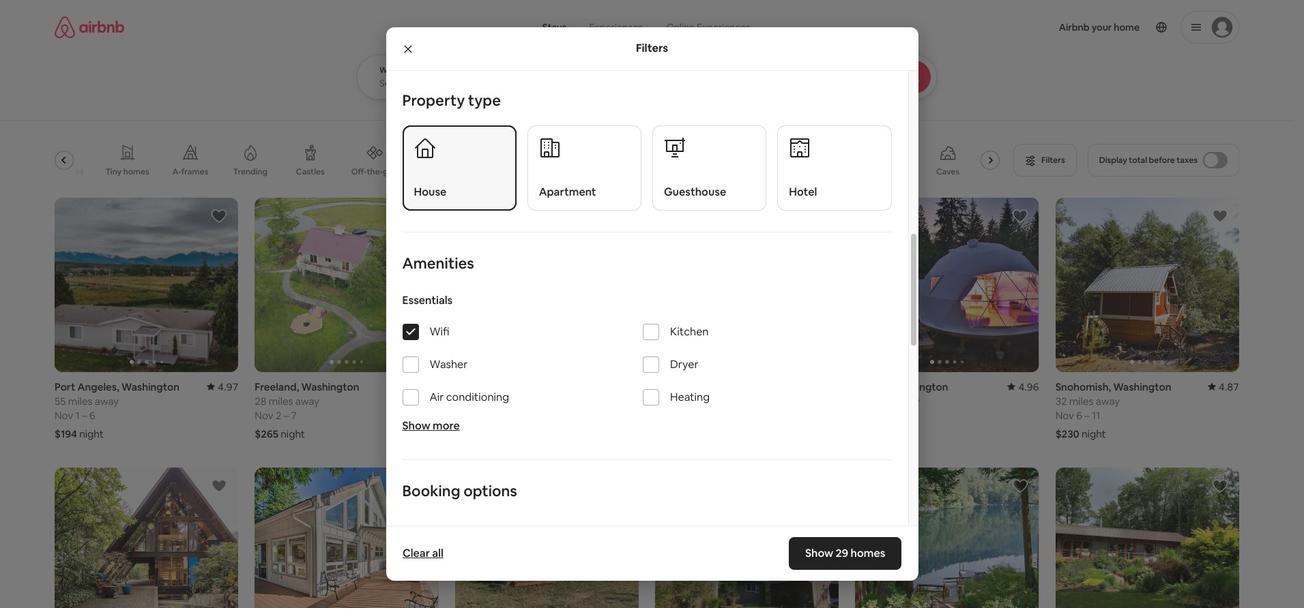 Task type: locate. For each thing, give the bounding box(es) containing it.
0 horizontal spatial 1
[[75, 409, 80, 422]]

5 washington from the left
[[516, 381, 574, 394]]

miles for 34 miles away
[[870, 395, 894, 408]]

night inside freeland, washington 28 miles away nov 2 – 7 $265 night
[[281, 428, 305, 441]]

1
[[75, 409, 80, 422], [676, 409, 680, 422]]

away inside sultan, washington 34 miles away dec 25 – 30
[[896, 395, 920, 408]]

2
[[276, 409, 281, 422]]

away inside snohomish, washington 32 miles away nov 6 – 11 $230 night
[[1096, 395, 1120, 408]]

28
[[255, 395, 267, 408]]

sultan, washington 34 miles away dec 25 – 30
[[856, 381, 949, 422]]

freeland,
[[255, 381, 299, 394]]

night for $265
[[281, 428, 305, 441]]

5 – from the left
[[484, 410, 489, 422]]

None search field
[[357, 0, 975, 100]]

show for show 29 homes
[[806, 547, 834, 561]]

miles inside woodinville, washington 13 miles away nov 3 – 8 $285
[[467, 395, 492, 408]]

miles down snohomish,
[[1070, 395, 1094, 408]]

3 washington from the left
[[713, 381, 771, 394]]

0 horizontal spatial 5.0
[[424, 381, 439, 394]]

show left more
[[402, 419, 431, 434]]

1 away from the left
[[95, 395, 119, 408]]

nov down the 55 at left bottom
[[55, 409, 73, 422]]

1 horizontal spatial homes
[[851, 547, 886, 561]]

– inside port angeles, washington 55 miles away nov 1 – 6 $194 night
[[82, 409, 87, 422]]

booking
[[402, 482, 460, 501]]

experiences right online
[[697, 21, 751, 33]]

1 horizontal spatial night
[[281, 428, 305, 441]]

group
[[29, 134, 1006, 187], [55, 198, 238, 373], [255, 198, 439, 373], [455, 198, 639, 373], [655, 198, 839, 373], [856, 198, 1039, 373], [1056, 198, 1240, 373], [55, 468, 238, 609], [255, 468, 439, 609], [455, 468, 639, 609], [655, 468, 839, 609], [856, 468, 1039, 609], [1056, 468, 1240, 609]]

hoodsport,
[[655, 381, 711, 394]]

air conditioning
[[430, 391, 509, 405]]

2 experiences from the left
[[697, 21, 751, 33]]

1 down "heating"
[[676, 409, 680, 422]]

miles for 32 miles away
[[1070, 395, 1094, 408]]

1 horizontal spatial 1
[[676, 409, 680, 422]]

2 horizontal spatial night
[[1082, 428, 1106, 441]]

– down "heating"
[[683, 409, 688, 422]]

– right 3
[[484, 410, 489, 422]]

add to wishlist: sultan, washington image
[[1012, 208, 1029, 225]]

essentials
[[402, 294, 453, 308]]

none search field containing stays
[[357, 0, 975, 100]]

– down angeles,
[[82, 409, 87, 422]]

1 up $194
[[75, 409, 80, 422]]

6
[[89, 409, 95, 422], [690, 409, 696, 422], [1077, 410, 1083, 422]]

washington right "heating"
[[713, 381, 771, 394]]

0 vertical spatial show
[[402, 419, 431, 434]]

8
[[491, 410, 497, 422]]

– right 25
[[891, 409, 896, 422]]

$285
[[455, 428, 479, 441]]

book
[[440, 524, 465, 539]]

1 1 from the left
[[75, 409, 80, 422]]

4 nov from the left
[[455, 410, 474, 422]]

instant
[[402, 524, 437, 539]]

nov inside woodinville, washington 13 miles away nov 3 – 8 $285
[[455, 410, 474, 422]]

display total before taxes button
[[1088, 144, 1240, 177]]

night
[[79, 428, 104, 441], [281, 428, 305, 441], [1082, 428, 1106, 441]]

snohomish, washington 32 miles away nov 6 – 11 $230 night
[[1056, 381, 1172, 441]]

– left 11 on the right bottom of page
[[1085, 410, 1090, 422]]

experiences up filters
[[589, 21, 643, 33]]

a-frames
[[172, 167, 208, 177]]

washington right snohomish,
[[1114, 381, 1172, 394]]

experiences
[[589, 21, 643, 33], [697, 21, 751, 33]]

port
[[55, 381, 75, 394]]

away for 32 miles away
[[1096, 395, 1120, 408]]

6 down "heating"
[[690, 409, 696, 422]]

parks
[[62, 166, 84, 177]]

add to wishlist: hoodsport, washington image
[[812, 208, 828, 225]]

washer
[[430, 358, 468, 372]]

guesthouse
[[664, 185, 727, 200]]

3 away from the left
[[696, 395, 720, 408]]

0 vertical spatial homes
[[123, 167, 149, 177]]

countryside
[[499, 167, 547, 177]]

– left the 7
[[284, 409, 289, 422]]

4.96 out of 5 average rating image
[[1008, 381, 1039, 394]]

– inside woodinville, washington 13 miles away nov 3 – 8 $285
[[484, 410, 489, 422]]

miles up 3
[[467, 395, 492, 408]]

washington inside snohomish, washington 32 miles away nov 6 – 11 $230 night
[[1114, 381, 1172, 394]]

2 5.0 from the left
[[624, 381, 639, 394]]

apartment button
[[528, 125, 642, 211]]

washington right woodinville,
[[516, 381, 574, 394]]

4 miles from the left
[[870, 395, 894, 408]]

nov left '2'
[[255, 409, 273, 422]]

homes right 29
[[851, 547, 886, 561]]

add to wishlist: quilcene, washington image
[[1212, 478, 1229, 495]]

6 down angeles,
[[89, 409, 95, 422]]

off-
[[351, 166, 367, 177]]

miles up 25
[[870, 395, 894, 408]]

4 washington from the left
[[891, 381, 949, 394]]

nov for nov 2 – 7
[[255, 409, 273, 422]]

away up 11 on the right bottom of page
[[1096, 395, 1120, 408]]

washington for 28 miles away
[[301, 381, 359, 394]]

washington inside woodinville, washington 13 miles away nov 3 – 8 $285
[[516, 381, 574, 394]]

5 miles from the left
[[467, 395, 492, 408]]

lakefront
[[869, 167, 907, 177]]

1 nov from the left
[[55, 409, 73, 422]]

43
[[655, 395, 667, 408]]

instant book
[[402, 524, 465, 539]]

5 away from the left
[[494, 395, 518, 408]]

experiences inside button
[[589, 21, 643, 33]]

5.0 out of 5 average rating image
[[413, 381, 439, 394]]

3 nov from the left
[[655, 409, 674, 422]]

filters
[[636, 41, 668, 56]]

apartment
[[539, 185, 596, 200]]

1 inside hoodsport, washington 43 miles away nov 1 – 6
[[676, 409, 680, 422]]

night for $230
[[1082, 428, 1106, 441]]

– inside snohomish, washington 32 miles away nov 6 – 11 $230 night
[[1085, 410, 1090, 422]]

5 nov from the left
[[1056, 410, 1074, 422]]

washington inside freeland, washington 28 miles away nov 2 – 7 $265 night
[[301, 381, 359, 394]]

nov down 43
[[655, 409, 674, 422]]

0 horizontal spatial show
[[402, 419, 431, 434]]

away up 8
[[494, 395, 518, 408]]

nov inside freeland, washington 28 miles away nov 2 – 7 $265 night
[[255, 409, 273, 422]]

1 washington from the left
[[122, 381, 180, 394]]

2 6 from the left
[[690, 409, 696, 422]]

add to wishlist: enumclaw, washington image
[[1012, 478, 1029, 495]]

1 horizontal spatial 5.0
[[624, 381, 639, 394]]

miles down hoodsport,
[[669, 395, 694, 408]]

night inside snohomish, washington 32 miles away nov 6 – 11 $230 night
[[1082, 428, 1106, 441]]

miles up '2'
[[269, 395, 293, 408]]

6 left 11 on the right bottom of page
[[1077, 410, 1083, 422]]

nov inside snohomish, washington 32 miles away nov 6 – 11 $230 night
[[1056, 410, 1074, 422]]

add to wishlist: brinnon, washington image
[[411, 478, 428, 495]]

homes right tiny
[[123, 167, 149, 177]]

washington up 30
[[891, 381, 949, 394]]

away inside woodinville, washington 13 miles away nov 3 – 8 $285
[[494, 395, 518, 408]]

nov left 3
[[455, 410, 474, 422]]

away up 30
[[896, 395, 920, 408]]

0 horizontal spatial experiences
[[589, 21, 643, 33]]

1 vertical spatial show
[[806, 547, 834, 561]]

miles
[[68, 395, 92, 408], [269, 395, 293, 408], [669, 395, 694, 408], [870, 395, 894, 408], [467, 395, 492, 408], [1070, 395, 1094, 408]]

1 horizontal spatial show
[[806, 547, 834, 561]]

where
[[380, 65, 405, 76]]

4.97 out of 5 average rating image
[[207, 381, 238, 394]]

4 – from the left
[[891, 409, 896, 422]]

1 night from the left
[[79, 428, 104, 441]]

miles inside freeland, washington 28 miles away nov 2 – 7 $265 night
[[269, 395, 293, 408]]

night down 11 on the right bottom of page
[[1082, 428, 1106, 441]]

2 miles from the left
[[269, 395, 293, 408]]

the-
[[367, 166, 383, 177]]

4 away from the left
[[896, 395, 920, 408]]

2 night from the left
[[281, 428, 305, 441]]

1 6 from the left
[[89, 409, 95, 422]]

6 inside port angeles, washington 55 miles away nov 1 – 6 $194 night
[[89, 409, 95, 422]]

washington for 13 miles away
[[516, 381, 574, 394]]

dec
[[856, 409, 875, 422]]

6 – from the left
[[1085, 410, 1090, 422]]

– inside sultan, washington 34 miles away dec 25 – 30
[[891, 409, 896, 422]]

nov inside port angeles, washington 55 miles away nov 1 – 6 $194 night
[[55, 409, 73, 422]]

miles inside snohomish, washington 32 miles away nov 6 – 11 $230 night
[[1070, 395, 1094, 408]]

stays button
[[532, 14, 578, 41]]

show left 29
[[806, 547, 834, 561]]

2 away from the left
[[295, 395, 320, 408]]

heating
[[670, 391, 710, 405]]

0 horizontal spatial 6
[[89, 409, 95, 422]]

nov
[[55, 409, 73, 422], [255, 409, 273, 422], [655, 409, 674, 422], [455, 410, 474, 422], [1056, 410, 1074, 422]]

guesthouse button
[[653, 125, 767, 211]]

miles right the 55 at left bottom
[[68, 395, 92, 408]]

$230
[[1056, 428, 1080, 441]]

1 5.0 from the left
[[424, 381, 439, 394]]

away inside freeland, washington 28 miles away nov 2 – 7 $265 night
[[295, 395, 320, 408]]

experiences button
[[578, 14, 655, 41]]

away down hoodsport,
[[696, 395, 720, 408]]

3 night from the left
[[1082, 428, 1106, 441]]

1 miles from the left
[[68, 395, 92, 408]]

night right $194
[[79, 428, 104, 441]]

a-
[[172, 167, 181, 177]]

3 miles from the left
[[669, 395, 694, 408]]

2 – from the left
[[284, 409, 289, 422]]

2 nov from the left
[[255, 409, 273, 422]]

6 washington from the left
[[1114, 381, 1172, 394]]

1 experiences from the left
[[589, 21, 643, 33]]

nov inside hoodsport, washington 43 miles away nov 1 – 6
[[655, 409, 674, 422]]

1 horizontal spatial 6
[[690, 409, 696, 422]]

night down the 7
[[281, 428, 305, 441]]

nov down 32
[[1056, 410, 1074, 422]]

freeland, washington 28 miles away nov 2 – 7 $265 night
[[255, 381, 359, 441]]

0 horizontal spatial homes
[[123, 167, 149, 177]]

3 6 from the left
[[1077, 410, 1083, 422]]

–
[[82, 409, 87, 422], [284, 409, 289, 422], [683, 409, 688, 422], [891, 409, 896, 422], [484, 410, 489, 422], [1085, 410, 1090, 422]]

5.0 down "washer" on the bottom of page
[[424, 381, 439, 394]]

online experiences
[[667, 21, 751, 33]]

washington right freeland, at bottom
[[301, 381, 359, 394]]

4.87
[[1219, 381, 1240, 394]]

2 horizontal spatial 6
[[1077, 410, 1083, 422]]

night inside port angeles, washington 55 miles away nov 1 – 6 $194 night
[[79, 428, 104, 441]]

grid
[[383, 166, 399, 177]]

hoodsport, washington 43 miles away nov 1 – 6
[[655, 381, 771, 422]]

6 miles from the left
[[1070, 395, 1094, 408]]

0 horizontal spatial night
[[79, 428, 104, 441]]

away
[[95, 395, 119, 408], [295, 395, 320, 408], [696, 395, 720, 408], [896, 395, 920, 408], [494, 395, 518, 408], [1096, 395, 1120, 408]]

2 washington from the left
[[301, 381, 359, 394]]

– for 34 miles away
[[891, 409, 896, 422]]

miles inside sultan, washington 34 miles away dec 25 – 30
[[870, 395, 894, 408]]

1 horizontal spatial experiences
[[697, 21, 751, 33]]

show more
[[402, 419, 460, 434]]

washington right angeles,
[[122, 381, 180, 394]]

clear
[[402, 547, 430, 561]]

away down angeles,
[[95, 395, 119, 408]]

5.0 left hoodsport,
[[624, 381, 639, 394]]

online
[[667, 21, 695, 33]]

1 – from the left
[[82, 409, 87, 422]]

3 – from the left
[[683, 409, 688, 422]]

away for 34 miles away
[[896, 395, 920, 408]]

6 away from the left
[[1096, 395, 1120, 408]]

5.0
[[424, 381, 439, 394], [624, 381, 639, 394]]

stays
[[543, 21, 567, 33]]

2 1 from the left
[[676, 409, 680, 422]]

away up the 7
[[295, 395, 320, 408]]

show 29 homes
[[806, 547, 886, 561]]

washington inside sultan, washington 34 miles away dec 25 – 30
[[891, 381, 949, 394]]

– inside freeland, washington 28 miles away nov 2 – 7 $265 night
[[284, 409, 289, 422]]

washington
[[122, 381, 180, 394], [301, 381, 359, 394], [713, 381, 771, 394], [891, 381, 949, 394], [516, 381, 574, 394], [1114, 381, 1172, 394]]

1 vertical spatial homes
[[851, 547, 886, 561]]

homes
[[123, 167, 149, 177], [851, 547, 886, 561]]

– for 13 miles away
[[484, 410, 489, 422]]



Task type: vqa. For each thing, say whether or not it's contained in the screenshot.
Messages
no



Task type: describe. For each thing, give the bounding box(es) containing it.
off-the-grid
[[351, 166, 399, 177]]

7
[[291, 409, 297, 422]]

conditioning
[[446, 391, 509, 405]]

– for 32 miles away
[[1085, 410, 1090, 422]]

display
[[1100, 155, 1128, 166]]

online experiences link
[[655, 14, 763, 41]]

air
[[430, 391, 444, 405]]

display total before taxes
[[1100, 155, 1198, 166]]

29
[[836, 547, 849, 561]]

woodinville,
[[455, 381, 514, 394]]

snohomish,
[[1056, 381, 1112, 394]]

washington for 32 miles away
[[1114, 381, 1172, 394]]

kitchen
[[670, 325, 709, 339]]

port angeles, washington 55 miles away nov 1 – 6 $194 night
[[55, 381, 180, 441]]

what can we help you find? tab list
[[532, 14, 655, 41]]

dryer
[[670, 358, 699, 372]]

taxes
[[1177, 155, 1198, 166]]

before
[[1149, 155, 1175, 166]]

domes
[[634, 167, 662, 177]]

32
[[1056, 395, 1067, 408]]

national parks
[[29, 166, 84, 177]]

miles for 28 miles away
[[269, 395, 293, 408]]

– for 28 miles away
[[284, 409, 289, 422]]

national
[[29, 166, 61, 177]]

washington for 34 miles away
[[891, 381, 949, 394]]

6 inside snohomish, washington 32 miles away nov 6 – 11 $230 night
[[1077, 410, 1083, 422]]

homes inside filters dialog
[[851, 547, 886, 561]]

hotel
[[789, 185, 817, 200]]

add to wishlist: seattle, washington image
[[211, 478, 228, 495]]

3
[[476, 410, 482, 422]]

caves
[[937, 167, 960, 177]]

show for show more
[[402, 419, 431, 434]]

4.87 out of 5 average rating image
[[1208, 381, 1240, 394]]

angeles,
[[77, 381, 119, 394]]

34
[[856, 395, 867, 408]]

$194
[[55, 428, 77, 441]]

new
[[759, 167, 777, 177]]

wifi
[[430, 325, 450, 339]]

clear all
[[402, 547, 443, 561]]

25
[[877, 409, 888, 422]]

Where field
[[380, 77, 558, 89]]

add to wishlist: freeland, washington image
[[411, 208, 428, 225]]

away inside port angeles, washington 55 miles away nov 1 – 6 $194 night
[[95, 395, 119, 408]]

miles for 13 miles away
[[467, 395, 492, 408]]

profile element
[[784, 0, 1240, 55]]

frames
[[181, 167, 208, 177]]

group containing national parks
[[29, 134, 1006, 187]]

sultan,
[[856, 381, 888, 394]]

booking options
[[402, 482, 517, 501]]

stays tab panel
[[357, 55, 975, 100]]

all
[[432, 547, 443, 561]]

filters dialog
[[386, 27, 919, 609]]

more
[[433, 419, 460, 434]]

6 inside hoodsport, washington 43 miles away nov 1 – 6
[[690, 409, 696, 422]]

4.96
[[1019, 381, 1039, 394]]

property type
[[402, 91, 501, 110]]

woodinville, washington 13 miles away nov 3 – 8 $285
[[455, 381, 574, 441]]

– inside hoodsport, washington 43 miles away nov 1 – 6
[[683, 409, 688, 422]]

total
[[1129, 155, 1148, 166]]

30
[[898, 409, 910, 422]]

tiny
[[106, 167, 122, 177]]

clear all button
[[396, 541, 450, 568]]

add to wishlist: snohomish, washington image
[[1212, 208, 1229, 225]]

4.97
[[218, 381, 238, 394]]

tiny homes
[[106, 167, 149, 177]]

property
[[402, 91, 465, 110]]

trending
[[233, 167, 268, 177]]

11
[[1092, 410, 1101, 422]]

$265
[[255, 428, 279, 441]]

away for 28 miles away
[[295, 395, 320, 408]]

away for 13 miles away
[[494, 395, 518, 408]]

1 inside port angeles, washington 55 miles away nov 1 – 6 $194 night
[[75, 409, 80, 422]]

hotel button
[[778, 125, 892, 211]]

add to wishlist: woodinville, washington image
[[612, 208, 628, 225]]

castles
[[296, 167, 325, 177]]

washington inside hoodsport, washington 43 miles away nov 1 – 6
[[713, 381, 771, 394]]

miles inside hoodsport, washington 43 miles away nov 1 – 6
[[669, 395, 694, 408]]

nov for nov 3 – 8
[[455, 410, 474, 422]]

homes inside group
[[123, 167, 149, 177]]

away inside hoodsport, washington 43 miles away nov 1 – 6
[[696, 395, 720, 408]]

house button
[[402, 125, 517, 211]]

house
[[414, 185, 447, 200]]

55
[[55, 395, 66, 408]]

add to wishlist: port angeles, washington image
[[211, 208, 228, 225]]

amenities
[[402, 254, 474, 273]]

miles inside port angeles, washington 55 miles away nov 1 – 6 $194 night
[[68, 395, 92, 408]]

nov for nov 6 – 11
[[1056, 410, 1074, 422]]

washington inside port angeles, washington 55 miles away nov 1 – 6 $194 night
[[122, 381, 180, 394]]

show 29 homes link
[[789, 538, 902, 571]]

13
[[455, 395, 465, 408]]

options
[[464, 482, 517, 501]]

type
[[468, 91, 501, 110]]



